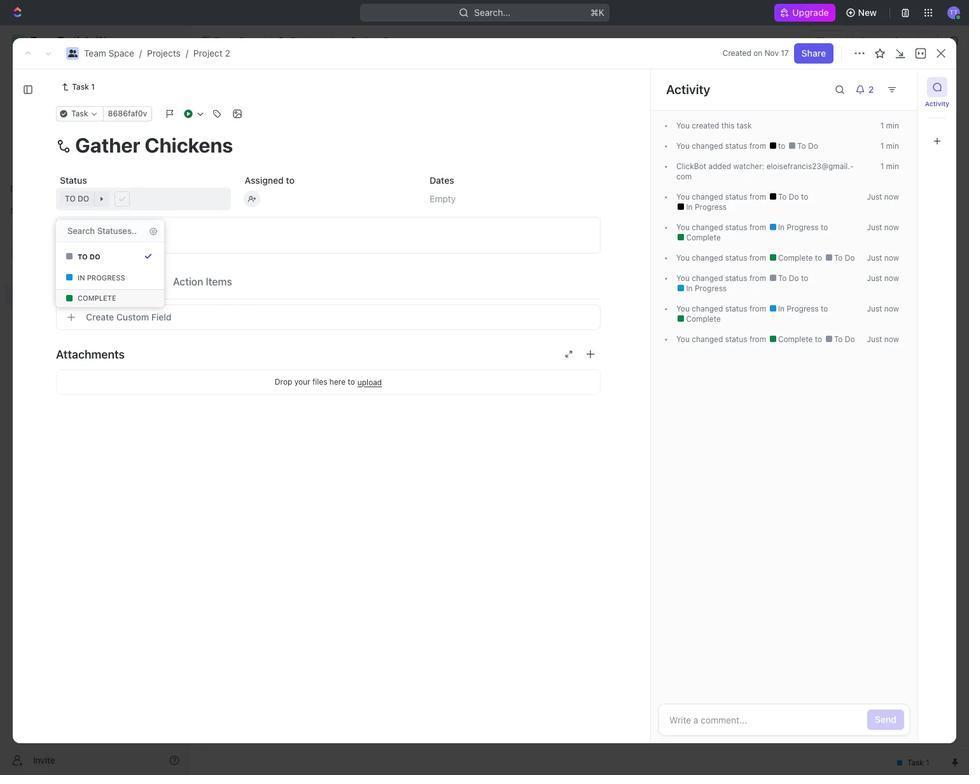 Task type: locate. For each thing, give the bounding box(es) containing it.
0 vertical spatial project
[[351, 35, 381, 46]]

space up details in the left top of the page
[[55, 248, 81, 258]]

space up home link
[[109, 48, 134, 59]]

add task button
[[870, 77, 924, 97]]

Edit task name text field
[[56, 133, 601, 157]]

0 horizontal spatial user group image
[[13, 250, 23, 257]]

team right user group icon
[[214, 35, 236, 46]]

Search tasks... text field
[[811, 144, 938, 164]]

share
[[816, 35, 840, 46], [802, 48, 826, 59]]

0 horizontal spatial activity
[[666, 82, 711, 97]]

1 just now from the top
[[867, 192, 899, 202]]

team space link for user group image in the tree
[[31, 243, 182, 264]]

in progress inside in progress "button"
[[78, 273, 125, 282]]

4 you from the top
[[677, 223, 690, 232]]

1 vertical spatial share
[[802, 48, 826, 59]]

progress inside "button"
[[87, 273, 125, 282]]

1 horizontal spatial user group image
[[68, 50, 77, 57]]

team space inside tree
[[31, 248, 81, 258]]

6 just now from the top
[[867, 335, 899, 344]]

0 horizontal spatial team space
[[31, 248, 81, 258]]

created
[[723, 48, 752, 58]]

now
[[885, 192, 899, 202], [885, 223, 899, 232], [885, 253, 899, 263], [885, 274, 899, 283], [885, 304, 899, 314], [885, 335, 899, 344]]

2 now from the top
[[885, 223, 899, 232]]

team space up details in the left top of the page
[[31, 248, 81, 258]]

assigned
[[245, 175, 284, 186]]

4 status from the top
[[725, 253, 748, 263]]

space
[[238, 35, 264, 46], [109, 48, 134, 59], [55, 248, 81, 258]]

7 you from the top
[[677, 304, 690, 314]]

5 changed from the top
[[692, 274, 723, 283]]

7 changed status from from the top
[[690, 335, 769, 344]]

to
[[778, 141, 788, 151], [798, 141, 806, 151], [286, 175, 295, 186], [778, 192, 787, 202], [801, 192, 809, 202], [65, 194, 76, 204], [821, 223, 828, 232], [78, 252, 88, 261], [815, 253, 825, 263], [834, 253, 843, 263], [778, 274, 787, 283], [801, 274, 809, 283], [236, 301, 247, 311], [821, 304, 828, 314], [815, 335, 825, 344], [834, 335, 843, 344], [348, 377, 355, 387]]

task
[[897, 81, 916, 92], [72, 82, 89, 92], [257, 243, 276, 254]]

here
[[330, 377, 346, 387]]

board
[[237, 117, 262, 128]]

in progress button
[[61, 269, 159, 286]]

1 1 min from the top
[[881, 121, 899, 130]]

to do
[[795, 141, 818, 151], [776, 192, 801, 202], [65, 194, 89, 204], [78, 252, 100, 261], [832, 253, 855, 263], [776, 274, 801, 283], [236, 301, 260, 311], [832, 335, 855, 344]]

6 changed from the top
[[692, 304, 723, 314]]

action items button
[[168, 270, 237, 293]]

share down upgrade
[[816, 35, 840, 46]]

0 vertical spatial projects
[[291, 35, 324, 46]]

do inside dropdown button
[[78, 194, 89, 204]]

6 just from the top
[[867, 335, 883, 344]]

com
[[677, 162, 854, 181]]

2 status from the top
[[725, 192, 748, 202]]

1 just from the top
[[867, 192, 883, 202]]

team
[[214, 35, 236, 46], [84, 48, 106, 59], [31, 248, 53, 258]]

1 for changed status from
[[881, 141, 884, 151]]

2 horizontal spatial space
[[238, 35, 264, 46]]

watcher:
[[734, 162, 765, 171]]

share for 'share' button on the right of 17
[[802, 48, 826, 59]]

added
[[709, 162, 731, 171]]

0 horizontal spatial project
[[193, 48, 223, 59]]

nov
[[765, 48, 779, 58]]

5 now from the top
[[885, 304, 899, 314]]

create custom field
[[86, 312, 172, 323]]

projects
[[291, 35, 324, 46], [147, 48, 181, 59], [38, 269, 72, 280]]

1 horizontal spatial add
[[877, 81, 894, 92]]

3 status from the top
[[725, 223, 748, 232]]

0 horizontal spatial team
[[31, 248, 53, 258]]

user group image up home link
[[68, 50, 77, 57]]

team space / projects / project 2
[[84, 48, 230, 59]]

1 vertical spatial project
[[193, 48, 223, 59]]

customize
[[861, 117, 906, 128]]

space inside tree
[[55, 248, 81, 258]]

to inside button
[[78, 252, 88, 261]]

0 vertical spatial min
[[886, 121, 899, 130]]

attachments
[[56, 348, 125, 361]]

2 vertical spatial min
[[886, 162, 899, 171]]

task sidebar navigation tab list
[[924, 77, 952, 151]]

2 1 min from the top
[[881, 141, 899, 151]]

17
[[781, 48, 789, 58]]

dates
[[430, 175, 454, 186]]

do
[[808, 141, 818, 151], [789, 192, 799, 202], [78, 194, 89, 204], [90, 252, 100, 261], [845, 253, 855, 263], [789, 274, 799, 283], [249, 301, 260, 311], [845, 335, 855, 344]]

1 horizontal spatial space
[[109, 48, 134, 59]]

5 changed status from from the top
[[690, 274, 769, 283]]

team space right user group icon
[[214, 35, 264, 46]]

this
[[722, 121, 735, 130]]

1 status from the top
[[725, 141, 748, 151]]

2 inside project 2 link
[[383, 35, 389, 46]]

task 2
[[257, 243, 284, 254]]

3 1 min from the top
[[881, 162, 899, 171]]

add description button
[[60, 225, 596, 246]]

eloisefrancis23@gmail. com
[[677, 162, 854, 181]]

complete
[[684, 233, 721, 243], [776, 253, 815, 263], [684, 314, 721, 324], [776, 335, 815, 344]]

tree
[[5, 222, 185, 393]]

project
[[351, 35, 381, 46], [193, 48, 223, 59]]

team space link for user group image to the right
[[84, 48, 134, 59]]

1 horizontal spatial task
[[257, 243, 276, 254]]

1
[[91, 82, 95, 92], [881, 121, 884, 130], [881, 141, 884, 151], [881, 162, 884, 171], [298, 244, 302, 253]]

user group image
[[202, 38, 210, 44]]

0 vertical spatial activity
[[666, 82, 711, 97]]

add up customize
[[877, 81, 894, 92]]

to do inside dropdown button
[[65, 194, 89, 204]]

2 horizontal spatial task
[[897, 81, 916, 92]]

1 vertical spatial team space
[[31, 248, 81, 258]]

6 now from the top
[[885, 335, 899, 344]]

just now
[[867, 192, 899, 202], [867, 223, 899, 232], [867, 253, 899, 263], [867, 274, 899, 283], [867, 304, 899, 314], [867, 335, 899, 344]]

just
[[867, 192, 883, 202], [867, 223, 883, 232], [867, 253, 883, 263], [867, 274, 883, 283], [867, 304, 883, 314], [867, 335, 883, 344]]

1 horizontal spatial activity
[[925, 100, 950, 108]]

0 vertical spatial user group image
[[68, 50, 77, 57]]

subtasks
[[111, 276, 155, 287]]

1 vertical spatial activity
[[925, 100, 950, 108]]

project 2 link
[[335, 33, 392, 48], [193, 48, 230, 59]]

team down spaces at the top of page
[[31, 248, 53, 258]]

projects inside tree
[[38, 269, 72, 280]]

you
[[677, 121, 690, 130], [677, 141, 690, 151], [677, 192, 690, 202], [677, 223, 690, 232], [677, 253, 690, 263], [677, 274, 690, 283], [677, 304, 690, 314], [677, 335, 690, 344]]

share right 17
[[802, 48, 826, 59]]

1 vertical spatial add
[[81, 230, 97, 241]]

inbox link
[[5, 83, 185, 104]]

3 from from the top
[[750, 223, 766, 232]]

1 horizontal spatial project
[[351, 35, 381, 46]]

0 horizontal spatial space
[[55, 248, 81, 258]]

add
[[877, 81, 894, 92], [81, 230, 97, 241]]

1 min
[[881, 121, 899, 130], [881, 141, 899, 151], [881, 162, 899, 171]]

created
[[692, 121, 720, 130]]

2 vertical spatial space
[[55, 248, 81, 258]]

1 you from the top
[[677, 121, 690, 130]]

automations button
[[854, 31, 920, 50]]

2 vertical spatial 1 min
[[881, 162, 899, 171]]

/
[[270, 35, 272, 46], [330, 35, 333, 46], [139, 48, 142, 59], [186, 48, 188, 59]]

1 vertical spatial team
[[84, 48, 106, 59]]

8 you from the top
[[677, 335, 690, 344]]

0 vertical spatial add
[[877, 81, 894, 92]]

3 just now from the top
[[867, 253, 899, 263]]

8686faf0v button
[[103, 106, 152, 122]]

2 just now from the top
[[867, 223, 899, 232]]

add inside add description button
[[81, 230, 97, 241]]

user group image inside tree
[[13, 250, 23, 257]]

1 horizontal spatial team space
[[214, 35, 264, 46]]

team up home link
[[84, 48, 106, 59]]

attachments button
[[56, 339, 601, 370]]

add inside add task button
[[877, 81, 894, 92]]

user group image down spaces at the top of page
[[13, 250, 23, 257]]

action items
[[173, 276, 232, 287]]

1 vertical spatial min
[[886, 141, 899, 151]]

from
[[750, 141, 766, 151], [750, 192, 766, 202], [750, 223, 766, 232], [750, 253, 766, 263], [750, 274, 766, 283], [750, 304, 766, 314], [750, 335, 766, 344]]

status
[[725, 141, 748, 151], [725, 192, 748, 202], [725, 223, 748, 232], [725, 253, 748, 263], [725, 274, 748, 283], [725, 304, 748, 314], [725, 335, 748, 344]]

1 vertical spatial 1 min
[[881, 141, 899, 151]]

hide
[[661, 149, 678, 158]]

2 min from the top
[[886, 141, 899, 151]]

1 min for added watcher:
[[881, 162, 899, 171]]

1 vertical spatial user group image
[[13, 250, 23, 257]]

progress
[[246, 179, 288, 189], [695, 202, 727, 212], [787, 223, 819, 232], [87, 273, 125, 282], [695, 284, 727, 293], [787, 304, 819, 314]]

add for add description
[[81, 230, 97, 241]]

sidebar navigation
[[0, 25, 190, 776]]

4 from from the top
[[750, 253, 766, 263]]

task for task 2
[[257, 243, 276, 254]]

to inside drop your files here to upload
[[348, 377, 355, 387]]

1 vertical spatial projects
[[147, 48, 181, 59]]

Search Statuses... field
[[66, 225, 139, 237]]

user group image
[[68, 50, 77, 57], [13, 250, 23, 257]]

0 vertical spatial team space
[[214, 35, 264, 46]]

changed
[[692, 141, 723, 151], [692, 192, 723, 202], [692, 223, 723, 232], [692, 253, 723, 263], [692, 274, 723, 283], [692, 304, 723, 314], [692, 335, 723, 344]]

0 horizontal spatial add
[[81, 230, 97, 241]]

2 horizontal spatial team
[[214, 35, 236, 46]]

changed status from
[[690, 141, 769, 151], [690, 192, 769, 202], [690, 223, 769, 232], [690, 253, 769, 263], [690, 274, 769, 283], [690, 304, 769, 314], [690, 335, 769, 344]]

2 vertical spatial projects
[[38, 269, 72, 280]]

dashboards
[[31, 131, 80, 142]]

1 vertical spatial space
[[109, 48, 134, 59]]

0 horizontal spatial projects
[[38, 269, 72, 280]]

0 vertical spatial team
[[214, 35, 236, 46]]

0 horizontal spatial task
[[72, 82, 89, 92]]

activity
[[666, 82, 711, 97], [925, 100, 950, 108]]

3 min from the top
[[886, 162, 899, 171]]

6 changed status from from the top
[[690, 304, 769, 314]]

tree containing team space
[[5, 222, 185, 393]]

2 you from the top
[[677, 141, 690, 151]]

files
[[313, 377, 327, 387]]

2 horizontal spatial projects
[[291, 35, 324, 46]]

share button
[[808, 31, 848, 51], [794, 43, 834, 64]]

team space link
[[198, 33, 267, 48], [84, 48, 134, 59], [31, 243, 182, 264]]

task left task sidebar navigation tab list
[[897, 81, 916, 92]]

3 now from the top
[[885, 253, 899, 263]]

0 vertical spatial share
[[816, 35, 840, 46]]

subtasks button
[[106, 270, 160, 293]]

4 just now from the top
[[867, 274, 899, 283]]

7 changed from the top
[[692, 335, 723, 344]]

to do inside button
[[78, 252, 100, 261]]

2 vertical spatial team
[[31, 248, 53, 258]]

task right 'inbox' at the top of the page
[[72, 82, 89, 92]]

add up to do button
[[81, 230, 97, 241]]

task left 1 button
[[257, 243, 276, 254]]

project 2
[[351, 35, 389, 46]]

upload
[[358, 378, 382, 387]]

task 1 link
[[56, 80, 100, 95]]

action
[[173, 276, 203, 287]]

0 vertical spatial space
[[238, 35, 264, 46]]

space right user group icon
[[238, 35, 264, 46]]

0 vertical spatial 1 min
[[881, 121, 899, 130]]

3 changed from the top
[[692, 223, 723, 232]]

added watcher:
[[707, 162, 767, 171]]

tree inside sidebar navigation
[[5, 222, 185, 393]]



Task type: vqa. For each thing, say whether or not it's contained in the screenshot.
Observatory, , element
no



Task type: describe. For each thing, give the bounding box(es) containing it.
1 inside button
[[298, 244, 302, 253]]

new button
[[841, 3, 885, 23]]

team inside tree
[[31, 248, 53, 258]]

1 min from the top
[[886, 121, 899, 130]]

favorites button
[[5, 182, 49, 197]]

2 from from the top
[[750, 192, 766, 202]]

details button
[[56, 270, 99, 293]]

upgrade
[[793, 7, 829, 18]]

your
[[295, 377, 310, 387]]

6 from from the top
[[750, 304, 766, 314]]

5 just now from the top
[[867, 304, 899, 314]]

search...
[[474, 7, 510, 18]]

board link
[[235, 114, 262, 132]]

1 horizontal spatial team
[[84, 48, 106, 59]]

2 just from the top
[[867, 223, 883, 232]]

automations
[[860, 35, 913, 46]]

1 horizontal spatial projects
[[147, 48, 181, 59]]

upgrade link
[[775, 4, 836, 22]]

3 you from the top
[[677, 192, 690, 202]]

1 for added watcher:
[[881, 162, 884, 171]]

complete button
[[55, 290, 165, 307]]

spaces
[[10, 206, 37, 216]]

add description
[[81, 230, 146, 241]]

share for 'share' button under upgrade
[[816, 35, 840, 46]]

2 changed from the top
[[692, 192, 723, 202]]

to do button
[[61, 248, 159, 265]]

0 horizontal spatial project 2 link
[[193, 48, 230, 59]]

eloisefrancis23@gmail.
[[767, 162, 854, 171]]

favorites
[[10, 185, 44, 194]]

3 just from the top
[[867, 253, 883, 263]]

7 status from the top
[[725, 335, 748, 344]]

home
[[31, 66, 55, 77]]

new
[[858, 7, 877, 18]]

5 from from the top
[[750, 274, 766, 283]]

task 1
[[72, 82, 95, 92]]

inbox
[[31, 88, 53, 99]]

invite
[[33, 755, 55, 766]]

1 changed from the top
[[692, 141, 723, 151]]

activity inside task sidebar navigation tab list
[[925, 100, 950, 108]]

4 changed status from from the top
[[690, 253, 769, 263]]

customize button
[[845, 114, 910, 132]]

activity inside the task sidebar content section
[[666, 82, 711, 97]]

1 min for changed status from
[[881, 141, 899, 151]]

custom
[[116, 312, 149, 323]]

share button right 17
[[794, 43, 834, 64]]

to inside dropdown button
[[65, 194, 76, 204]]

send button
[[868, 710, 904, 731]]

1 horizontal spatial project 2 link
[[335, 33, 392, 48]]

7 from from the top
[[750, 335, 766, 344]]

status
[[60, 175, 87, 186]]

assigned to
[[245, 175, 295, 186]]

4 changed from the top
[[692, 253, 723, 263]]

send
[[875, 715, 897, 726]]

task for task 1
[[72, 82, 89, 92]]

home link
[[5, 62, 185, 82]]

task
[[737, 121, 752, 130]]

5 status from the top
[[725, 274, 748, 283]]

you created this task
[[677, 121, 752, 130]]

1 now from the top
[[885, 192, 899, 202]]

6 status from the top
[[725, 304, 748, 314]]

5 just from the top
[[867, 304, 883, 314]]

1 for created this task
[[881, 121, 884, 130]]

1 button
[[286, 243, 304, 255]]

hide button
[[656, 146, 683, 162]]

projects link inside tree
[[38, 265, 149, 285]]

⌘k
[[590, 7, 604, 18]]

to do button
[[56, 188, 231, 211]]

8686faf0v
[[108, 109, 147, 118]]

drop your files here to upload
[[275, 377, 382, 387]]

create custom field button
[[56, 305, 601, 330]]

3 changed status from from the top
[[690, 223, 769, 232]]

description
[[100, 230, 146, 241]]

items
[[206, 276, 232, 287]]

6 you from the top
[[677, 274, 690, 283]]

drop
[[275, 377, 292, 387]]

add for add task
[[877, 81, 894, 92]]

create
[[86, 312, 114, 323]]

min for added watcher:
[[886, 162, 899, 171]]

upload button
[[358, 378, 382, 387]]

in inside in progress "button"
[[78, 273, 85, 282]]

4 now from the top
[[885, 274, 899, 283]]

created on nov 17
[[723, 48, 789, 58]]

share button down upgrade
[[808, 31, 848, 51]]

1 changed status from from the top
[[690, 141, 769, 151]]

5 you from the top
[[677, 253, 690, 263]]

task inside button
[[897, 81, 916, 92]]

dashboards link
[[5, 127, 185, 147]]

task sidebar content section
[[651, 69, 918, 744]]

do inside button
[[90, 252, 100, 261]]

add task
[[877, 81, 916, 92]]

details
[[61, 276, 94, 287]]

1 from from the top
[[750, 141, 766, 151]]

field
[[151, 312, 172, 323]]

min for changed status from
[[886, 141, 899, 151]]

on
[[754, 48, 763, 58]]

2 changed status from from the top
[[690, 192, 769, 202]]

complete
[[78, 294, 116, 302]]

clickbot
[[677, 162, 707, 171]]

4 just from the top
[[867, 274, 883, 283]]



